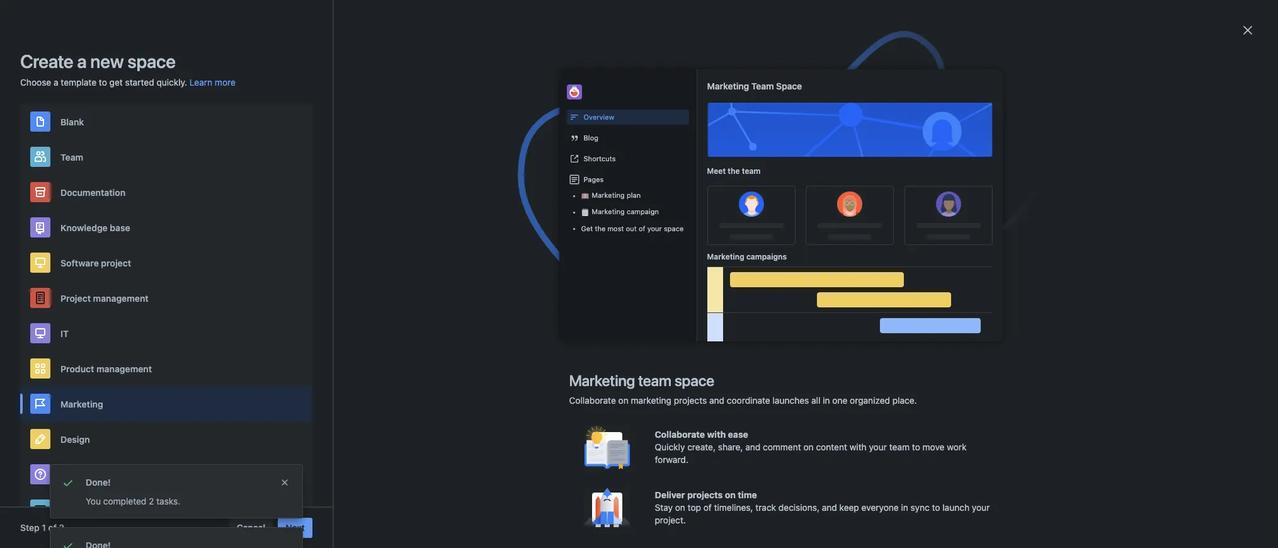 Task type: locate. For each thing, give the bounding box(es) containing it.
marketing campaigns
[[707, 252, 787, 262]]

2 alert from the top
[[50, 528, 302, 548]]

0 horizontal spatial you
[[642, 271, 656, 282]]

2 at from the left
[[724, 156, 732, 167]]

2 horizontal spatial for
[[732, 271, 743, 282]]

marketing inside marketing team space collaborate on marketing projects and coordinate launches all in one organized place.
[[569, 372, 635, 389]]

comment down launches
[[763, 442, 801, 452]]

learn
[[190, 77, 212, 88]]

0 vertical spatial for
[[443, 243, 454, 254]]

2 horizontal spatial content
[[816, 442, 848, 452]]

and down ease
[[746, 442, 761, 452]]

getting started in confluence for page title icon corresponding to when in the editor to publish.
[[781, 200, 900, 210]]

1 vertical spatial are
[[659, 271, 671, 282]]

or
[[635, 228, 643, 239], [728, 228, 736, 239], [613, 243, 622, 254], [611, 271, 619, 282], [584, 314, 593, 325], [562, 386, 571, 396]]

alert
[[50, 465, 302, 518], [50, 528, 302, 548]]

your down campaign
[[648, 224, 662, 233]]

1 vertical spatial comments
[[385, 286, 427, 297]]

3 getting started in confluence link from the top
[[781, 279, 900, 289]]

content up as
[[529, 271, 560, 282]]

of up word
[[587, 228, 595, 239]]

0 vertical spatial post
[[645, 228, 663, 239]]

2 vertical spatial for
[[422, 386, 435, 396]]

0 vertical spatial are
[[683, 228, 695, 239]]

1 vertical spatial top
[[688, 502, 701, 513]]

when
[[487, 199, 510, 210], [493, 314, 516, 325]]

or inside "added below the content of the page or post you are viewing; good for comments that apply to the content as a whole."
[[611, 271, 619, 282]]

7 getting started in confluence from the top
[[781, 502, 900, 513]]

projects inside deliver projects on time stay on top of timelines, track decisions, and keep everyone in sync to launch your project.
[[688, 490, 723, 500]]

0 vertical spatial viewing;
[[385, 243, 418, 254]]

0 vertical spatial success image
[[60, 475, 76, 490]]

element
[[476, 343, 511, 354]]

0 vertical spatial you
[[666, 228, 680, 239]]

page
[[612, 228, 632, 239], [588, 271, 609, 282], [560, 314, 582, 325], [539, 386, 560, 396]]

getting started in confluence for added below the content of the page or post you are viewing; good for comments that apply to the content as a whole. page title icon
[[781, 279, 900, 289]]

dismiss image
[[280, 478, 290, 488]]

page down whole.
[[560, 314, 582, 325]]

added inside "added below the content of the page or post you are viewing; good for comments that apply to the content as a whole."
[[459, 271, 486, 282]]

you completed 2 tasks.
[[86, 496, 180, 507]]

everyone
[[862, 502, 899, 513]]

management for product management
[[96, 363, 152, 374]]

a left specific
[[550, 243, 555, 254]]

1 horizontal spatial with
[[850, 442, 867, 452]]

team left move
[[890, 442, 910, 452]]

2 horizontal spatial and
[[822, 502, 837, 513]]

1 vertical spatial content
[[498, 286, 529, 297]]

1 vertical spatial 2
[[59, 522, 64, 533]]

team up marketing
[[639, 372, 672, 389]]

started for sixth page title icon from the top of the page
[[813, 444, 842, 455]]

0 vertical spatial when
[[487, 199, 510, 210]]

next button
[[278, 518, 313, 538]]

3 getting from the top
[[781, 279, 811, 289]]

knowledge base
[[60, 222, 130, 233]]

7 getting started in confluence link from the top
[[781, 502, 900, 513]]

1 horizontal spatial at
[[724, 156, 732, 167]]

a right meet
[[735, 156, 740, 167]]

with up share,
[[707, 429, 726, 440]]

1
[[42, 522, 46, 533]]

a right choose at top
[[54, 77, 58, 88]]

2 getting from the top
[[781, 236, 811, 246]]

post
[[645, 228, 663, 239], [622, 271, 639, 282]]

2 vertical spatial content
[[816, 442, 848, 452]]

to inside 'added to a highlighted section of the page or post you are editing or viewing; good for targeted comments on a specific word or phrase.'
[[490, 228, 498, 239]]

good left targeted
[[420, 243, 441, 254]]

management right 'product' on the left bottom of page
[[96, 363, 152, 374]]

marketing for team
[[707, 81, 749, 91]]

5 getting from the top
[[781, 386, 811, 397]]

started for added to a highlighted section of the page or post you are editing or viewing; good for targeted comments on a specific word or phrase.'s page title icon
[[813, 236, 842, 246]]

comment
[[450, 314, 490, 325], [763, 442, 801, 452]]

a up 'template'
[[77, 50, 87, 72]]

with
[[707, 429, 726, 440], [850, 442, 867, 452]]

5 getting started in confluence from the top
[[781, 386, 900, 397]]

2 horizontal spatial team
[[890, 442, 910, 452]]

get
[[581, 224, 593, 233]]

your inside deliver projects on time stay on top of timelines, track decisions, and keep everyone in sync to launch your project.
[[972, 502, 990, 513]]

and inside deliver projects on time stay on top of timelines, track decisions, and keep everyone in sync to launch your project.
[[822, 502, 837, 513]]

team left space
[[752, 81, 774, 91]]

for down overview.
[[422, 386, 435, 396]]

4 page title icon image from the top
[[764, 280, 774, 290]]

marketing campaign
[[592, 207, 659, 216]]

4 getting started in confluence link from the top
[[781, 314, 900, 325]]

organized
[[850, 395, 890, 406]]

0 horizontal spatial good
[[420, 243, 441, 254]]

to inside panel element to highlight important information in your space overview.
[[513, 343, 522, 354]]

or right word
[[613, 243, 622, 254]]

collaborate down 'important'
[[569, 395, 616, 406]]

1 vertical spatial with
[[850, 442, 867, 452]]

for down marketing campaigns
[[732, 271, 743, 282]]

ascending sorting icon page image
[[788, 131, 798, 142]]

management inside button
[[93, 293, 149, 303]]

success image
[[60, 475, 76, 490], [60, 538, 76, 548]]

0 horizontal spatial for
[[422, 386, 435, 396]]

top left page,
[[494, 156, 508, 167]]

and left coordinate
[[710, 395, 725, 406]]

panel element to highlight important information in your space overview.
[[385, 343, 720, 369]]

top inside at the top of the page, so teammates can see your progress at a glance.
[[494, 156, 508, 167]]

started inside create a new space choose a template to get started quickly. learn more
[[125, 77, 154, 88]]

you left the editing
[[666, 228, 680, 239]]

completed
[[103, 496, 146, 507]]

team right meet
[[742, 166, 761, 176]]

or down word
[[611, 271, 619, 282]]

added for to
[[459, 271, 486, 282]]

1 vertical spatial good
[[709, 271, 730, 282]]

1 horizontal spatial viewing;
[[674, 271, 707, 282]]

marketing down marketing plan
[[592, 207, 625, 216]]

:goal: image
[[581, 192, 589, 200]]

on up project.
[[675, 502, 686, 513]]

1 horizontal spatial comment
[[763, 442, 801, 452]]

1 horizontal spatial post
[[645, 228, 663, 239]]

7 page title icon image from the top
[[764, 504, 774, 514]]

a right as
[[542, 286, 547, 297]]

starred
[[213, 107, 243, 117]]

0 vertical spatial top
[[494, 156, 508, 167]]

5 page title icon image from the top
[[764, 388, 774, 398]]

on up timelines, on the right of page
[[725, 490, 736, 500]]

one
[[833, 395, 848, 406]]

and left "keep"
[[822, 502, 837, 513]]

alert containing done!
[[50, 465, 302, 518]]

your right the launch
[[972, 502, 990, 513]]

1 vertical spatial alert
[[50, 528, 302, 548]]

or right the editing
[[728, 228, 736, 239]]

of
[[510, 156, 519, 167], [639, 224, 646, 233], [587, 228, 595, 239], [563, 271, 571, 282], [704, 502, 712, 513], [48, 522, 57, 533]]

are
[[683, 228, 695, 239], [659, 271, 671, 282]]

comment down apply
[[450, 314, 490, 325]]

pages
[[584, 175, 604, 183]]

1 horizontal spatial are
[[683, 228, 695, 239]]

0 vertical spatial alert
[[50, 465, 302, 518]]

comments up 'leave' at the left of page
[[385, 286, 427, 297]]

getting started in confluence link for sixth page title icon from the top of the page
[[781, 444, 900, 455]]

started
[[125, 77, 154, 88], [813, 200, 842, 210], [813, 236, 842, 246], [813, 279, 842, 289], [813, 314, 842, 325], [813, 386, 842, 397], [813, 444, 842, 455], [813, 502, 842, 513]]

0 vertical spatial comments
[[493, 243, 536, 254]]

comments down highlighted
[[493, 243, 536, 254]]

marketing
[[707, 81, 749, 91], [592, 191, 625, 199], [592, 207, 625, 216], [707, 252, 745, 262], [569, 372, 635, 389], [60, 399, 103, 409]]

are down get the most out of your space
[[659, 271, 671, 282]]

at
[[467, 156, 475, 167], [724, 156, 732, 167]]

1 horizontal spatial team
[[742, 166, 761, 176]]

2 page title icon image from the top
[[764, 201, 774, 211]]

on
[[538, 243, 548, 254], [619, 395, 629, 406], [804, 442, 814, 452], [725, 490, 736, 500], [675, 502, 686, 513]]

1 vertical spatial comment
[[763, 442, 801, 452]]

2 right 1
[[59, 522, 64, 533]]

1 horizontal spatial for
[[443, 243, 454, 254]]

0 vertical spatial with
[[707, 429, 726, 440]]

project
[[60, 293, 91, 303]]

2 vertical spatial and
[[822, 502, 837, 513]]

marketing for campaign
[[592, 207, 625, 216]]

:notepad_spiral: image
[[581, 209, 589, 216]]

space
[[128, 50, 176, 72], [664, 224, 684, 233], [692, 343, 718, 354], [675, 372, 715, 389]]

to left move
[[912, 442, 921, 452]]

1 vertical spatial viewing;
[[674, 271, 707, 282]]

page title icon image for added below the content of the page or post you are viewing; good for comments that apply to the content as a whole.
[[764, 280, 774, 290]]

to up targeted
[[490, 228, 498, 239]]

0 horizontal spatial 2
[[59, 522, 64, 533]]

to inside create a new space choose a template to get started quickly. learn more
[[99, 77, 107, 88]]

can
[[627, 156, 642, 167]]

post.
[[573, 386, 595, 396]]

5 confluence from the top
[[854, 386, 900, 397]]

0 horizontal spatial and
[[710, 395, 725, 406]]

2 inside create a new space dialog
[[59, 522, 64, 533]]

or up phrase.
[[635, 228, 643, 239]]

marketing
[[631, 395, 672, 406]]

on down all
[[804, 442, 814, 452]]

1 horizontal spatial collaborate
[[655, 429, 705, 440]]

3 confluence from the top
[[854, 279, 900, 289]]

1 vertical spatial projects
[[688, 490, 723, 500]]

support
[[104, 469, 138, 480]]

1 vertical spatial and
[[746, 442, 761, 452]]

0 horizontal spatial viewing;
[[385, 243, 418, 254]]

1 vertical spatial for
[[732, 271, 743, 282]]

collaborate
[[569, 395, 616, 406], [655, 429, 705, 440]]

with down organized at bottom right
[[850, 442, 867, 452]]

to right sync
[[932, 502, 941, 513]]

success image up finance
[[60, 475, 76, 490]]

0 vertical spatial and
[[710, 395, 725, 406]]

0 horizontal spatial at
[[467, 156, 475, 167]]

0 vertical spatial collaborate
[[569, 395, 616, 406]]

deliver
[[655, 490, 685, 500]]

1 alert from the top
[[50, 465, 302, 518]]

page title icon image for for a shareable link to your page or post.
[[764, 388, 774, 398]]

page down marketing campaign
[[612, 228, 632, 239]]

post up phrase.
[[645, 228, 663, 239]]

0 horizontal spatial collaborate
[[569, 395, 616, 406]]

marketing down 'important'
[[569, 372, 635, 389]]

projects inside marketing team space collaborate on marketing projects and coordinate launches all in one organized place.
[[674, 395, 707, 406]]

0 vertical spatial good
[[420, 243, 441, 254]]

getting started in confluence for sixth page title icon from the top of the page
[[781, 444, 900, 455]]

added up targeted
[[461, 228, 488, 239]]

1 horizontal spatial and
[[746, 442, 761, 452]]

documentation button
[[20, 175, 313, 210]]

done!
[[86, 477, 111, 488]]

2 vertical spatial team
[[890, 442, 910, 452]]

your right link
[[517, 386, 537, 396]]

2 getting started in confluence from the top
[[781, 236, 900, 246]]

6 getting started in confluence from the top
[[781, 444, 900, 455]]

0 horizontal spatial comments
[[385, 286, 427, 297]]

of left timelines, on the right of page
[[704, 502, 712, 513]]

the inside 'added to a highlighted section of the page or post you are editing or viewing; good for targeted comments on a specific word or phrase.'
[[597, 228, 610, 239]]

getting started in confluence link
[[781, 200, 900, 210], [781, 236, 900, 246], [781, 279, 900, 289], [781, 314, 900, 325], [781, 386, 900, 397], [781, 444, 900, 455], [781, 502, 900, 513]]

projects right marketing
[[674, 395, 707, 406]]

1 getting started in confluence from the top
[[781, 200, 900, 210]]

1 vertical spatial post
[[622, 271, 639, 282]]

management inside "button"
[[96, 363, 152, 374]]

2 getting started in confluence link from the top
[[781, 236, 900, 246]]

page left 'post.'
[[539, 386, 560, 396]]

global element
[[8, 0, 1037, 35]]

good down marketing campaigns
[[709, 271, 730, 282]]

viewing
[[518, 314, 551, 325]]

2 left the tasks.
[[149, 496, 154, 507]]

starred link
[[186, 101, 337, 124]]

post down phrase.
[[622, 271, 639, 282]]

collaborate up 'quickly'
[[655, 429, 705, 440]]

of inside deliver projects on time stay on top of timelines, track decisions, and keep everyone in sync to launch your project.
[[704, 502, 712, 513]]

marketing left space
[[707, 81, 749, 91]]

0 vertical spatial projects
[[674, 395, 707, 406]]

1 vertical spatial team
[[60, 152, 83, 162]]

and inside marketing team space collaborate on marketing projects and coordinate launches all in one organized place.
[[710, 395, 725, 406]]

0 horizontal spatial top
[[494, 156, 508, 167]]

your right information
[[671, 343, 690, 354]]

marketing down 'product' on the left bottom of page
[[60, 399, 103, 409]]

0 vertical spatial team
[[742, 166, 761, 176]]

you inside 'added to a highlighted section of the page or post you are editing or viewing; good for targeted comments on a specific word or phrase.'
[[666, 228, 680, 239]]

started for page title icon corresponding to when in the editor to publish.
[[813, 200, 842, 210]]

launch
[[943, 502, 970, 513]]

marketing for team
[[569, 372, 635, 389]]

comments inside "added below the content of the page or post you are viewing; good for comments that apply to the content as a whole."
[[385, 286, 427, 297]]

management down project
[[93, 293, 149, 303]]

a
[[77, 50, 87, 72], [54, 77, 58, 88], [735, 156, 740, 167], [500, 228, 505, 239], [550, 243, 555, 254], [542, 286, 547, 297], [553, 314, 558, 325], [437, 386, 442, 396]]

leave an inline comment when viewing a page or in the editor.
[[385, 314, 649, 325]]

0 vertical spatial management
[[93, 293, 149, 303]]

1 horizontal spatial comments
[[493, 243, 536, 254]]

page title icon image
[[764, 165, 774, 175], [764, 201, 774, 211], [764, 237, 774, 247], [764, 280, 774, 290], [764, 388, 774, 398], [764, 446, 774, 456], [764, 504, 774, 514]]

added up apply
[[459, 271, 486, 282]]

1 vertical spatial management
[[96, 363, 152, 374]]

ease
[[728, 429, 749, 440]]

collaborate inside marketing team space collaborate on marketing projects and coordinate launches all in one organized place.
[[569, 395, 616, 406]]

content down below
[[498, 286, 529, 297]]

marketing down pages
[[592, 191, 625, 199]]

viewing; inside "added below the content of the page or post you are viewing; good for comments that apply to the content as a whole."
[[674, 271, 707, 282]]

of inside "added below the content of the page or post you are viewing; good for comments that apply to the content as a whole."
[[563, 271, 571, 282]]

added to a highlighted section of the page or post you are editing or viewing; good for targeted comments on a specific word or phrase.
[[385, 228, 738, 254]]

software project button
[[20, 245, 313, 280]]

on down highlighted
[[538, 243, 548, 254]]

getting started in confluence for page title icon corresponding to for a shareable link to your page or post.
[[781, 386, 900, 397]]

1 horizontal spatial 2
[[149, 496, 154, 507]]

1 horizontal spatial you
[[666, 228, 680, 239]]

1 horizontal spatial good
[[709, 271, 730, 282]]

0 vertical spatial content
[[529, 271, 560, 282]]

1 vertical spatial you
[[642, 271, 656, 282]]

of left page,
[[510, 156, 519, 167]]

0 horizontal spatial are
[[659, 271, 671, 282]]

your right see
[[662, 156, 681, 167]]

new
[[90, 50, 124, 72]]

group
[[186, 55, 337, 169]]

0 horizontal spatial post
[[622, 271, 639, 282]]

marketing down the editing
[[707, 252, 745, 262]]

are inside "added below the content of the page or post you are viewing; good for comments that apply to the content as a whole."
[[659, 271, 671, 282]]

of up whole.
[[563, 271, 571, 282]]

0 horizontal spatial team
[[639, 372, 672, 389]]

marketing inside button
[[60, 399, 103, 409]]

as
[[531, 286, 540, 297]]

your down organized at bottom right
[[869, 442, 887, 452]]

to left get
[[99, 77, 107, 88]]

customer support
[[60, 469, 138, 480]]

you down phrase.
[[642, 271, 656, 282]]

space inside panel element to highlight important information in your space overview.
[[692, 343, 718, 354]]

collaborate inside collaborate with ease quickly create, share, and comment on content with your team to move work forward.
[[655, 429, 705, 440]]

projects up timelines, on the right of page
[[688, 490, 723, 500]]

team button
[[20, 139, 313, 175]]

content down the one
[[816, 442, 848, 452]]

are left the editing
[[683, 228, 695, 239]]

in inside panel element to highlight important information in your space overview.
[[661, 343, 669, 354]]

are inside 'added to a highlighted section of the page or post you are editing or viewing; good for targeted comments on a specific word or phrase.'
[[683, 228, 695, 239]]

when up highlighted
[[487, 199, 510, 210]]

apps banner
[[0, 0, 1279, 35]]

1 vertical spatial team
[[639, 372, 672, 389]]

top right stay
[[688, 502, 701, 513]]

projects
[[674, 395, 707, 406], [688, 490, 723, 500]]

base
[[110, 222, 130, 233]]

space inside create a new space choose a template to get started quickly. learn more
[[128, 50, 176, 72]]

phrase.
[[624, 243, 654, 254]]

on left marketing
[[619, 395, 629, 406]]

shortcuts
[[584, 154, 616, 163]]

success image down "step 1 of 2"
[[60, 538, 76, 548]]

to right element
[[513, 343, 522, 354]]

marketing team space collaborate on marketing projects and coordinate launches all in one organized place.
[[569, 372, 917, 406]]

1 getting started in confluence link from the top
[[781, 200, 900, 210]]

1 vertical spatial collaborate
[[655, 429, 705, 440]]

4 confluence from the top
[[854, 314, 900, 325]]

3 page title icon image from the top
[[764, 237, 774, 247]]

to right apply
[[472, 286, 480, 297]]

1 vertical spatial success image
[[60, 538, 76, 548]]

0 vertical spatial added
[[461, 228, 488, 239]]

when left viewing on the bottom
[[493, 314, 516, 325]]

content inside collaborate with ease quickly create, share, and comment on content with your team to move work forward.
[[816, 442, 848, 452]]

0 horizontal spatial team
[[60, 152, 83, 162]]

1 horizontal spatial top
[[688, 502, 701, 513]]

1 page title icon image from the top
[[764, 165, 774, 175]]

0 vertical spatial comment
[[450, 314, 490, 325]]

1 vertical spatial added
[[459, 271, 486, 282]]

page down word
[[588, 271, 609, 282]]

editing
[[698, 228, 725, 239]]

started for first page title icon from the bottom
[[813, 502, 842, 513]]

3 getting started in confluence from the top
[[781, 279, 900, 289]]

for left targeted
[[443, 243, 454, 254]]

close image
[[1241, 23, 1256, 38]]

keep
[[840, 502, 859, 513]]

0 vertical spatial 2
[[149, 496, 154, 507]]

0 vertical spatial team
[[752, 81, 774, 91]]

a inside "added below the content of the page or post you are viewing; good for comments that apply to the content as a whole."
[[542, 286, 547, 297]]

team down blank
[[60, 152, 83, 162]]

2 success image from the top
[[60, 538, 76, 548]]

5 getting started in confluence link from the top
[[781, 386, 900, 397]]

to inside deliver projects on time stay on top of timelines, track decisions, and keep everyone in sync to launch your project.
[[932, 502, 941, 513]]

you
[[86, 496, 101, 507]]

started for added below the content of the page or post you are viewing; good for comments that apply to the content as a whole. page title icon
[[813, 279, 842, 289]]

6 getting started in confluence link from the top
[[781, 444, 900, 455]]

viewing;
[[385, 243, 418, 254], [674, 271, 707, 282]]

added inside 'added to a highlighted section of the page or post you are editing or viewing; good for targeted comments on a specific word or phrase.'
[[461, 228, 488, 239]]

1 success image from the top
[[60, 475, 76, 490]]

blank button
[[20, 104, 313, 139]]

timelines,
[[714, 502, 753, 513]]

1 horizontal spatial content
[[529, 271, 560, 282]]

quickly.
[[157, 77, 187, 88]]

and
[[710, 395, 725, 406], [746, 442, 761, 452], [822, 502, 837, 513]]

of inside 'added to a highlighted section of the page or post you are editing or viewing; good for targeted comments on a specific word or phrase.'
[[587, 228, 595, 239]]



Task type: describe. For each thing, give the bounding box(es) containing it.
leave
[[385, 314, 410, 325]]

editor.
[[621, 314, 649, 325]]

comment inside collaborate with ease quickly create, share, and comment on content with your team to move work forward.
[[763, 442, 801, 452]]

plan
[[627, 191, 641, 199]]

shareable
[[444, 386, 487, 396]]

marketing plan
[[592, 191, 641, 199]]

:goal: image
[[581, 192, 589, 200]]

team inside marketing team space collaborate on marketing projects and coordinate launches all in one organized place.
[[639, 372, 672, 389]]

to right link
[[506, 386, 515, 396]]

page title icon image for added to a highlighted section of the page or post you are editing or viewing; good for targeted comments on a specific word or phrase.
[[764, 237, 774, 247]]

your inside collaborate with ease quickly create, share, and comment on content with your team to move work forward.
[[869, 442, 887, 452]]

so
[[564, 156, 574, 167]]

space inside marketing team space collaborate on marketing projects and coordinate launches all in one organized place.
[[675, 372, 715, 389]]

cancel
[[237, 522, 265, 533]]

campaign
[[627, 207, 659, 216]]

meet the team
[[707, 166, 761, 176]]

apps
[[311, 12, 332, 22]]

teammates
[[576, 156, 625, 167]]

space
[[776, 81, 802, 91]]

progress
[[683, 156, 722, 167]]

comments inside 'added to a highlighted section of the page or post you are editing or viewing; good for targeted comments on a specific word or phrase.'
[[493, 243, 536, 254]]

share,
[[718, 442, 743, 452]]

design
[[60, 434, 90, 445]]

management for project management
[[93, 293, 149, 303]]

marketing button
[[20, 386, 313, 422]]

place.
[[893, 395, 917, 406]]

in inside deliver projects on time stay on top of timelines, track decisions, and keep everyone in sync to launch your project.
[[902, 502, 909, 513]]

get
[[109, 77, 123, 88]]

recent
[[213, 84, 242, 95]]

link
[[489, 386, 504, 396]]

campaigns
[[747, 252, 787, 262]]

information
[[609, 343, 659, 354]]

panel
[[450, 343, 474, 354]]

1 confluence from the top
[[854, 200, 900, 210]]

getting started in confluence link for page title icon corresponding to when in the editor to publish.
[[781, 200, 900, 210]]

track
[[756, 502, 776, 513]]

product
[[60, 363, 94, 374]]

next
[[286, 522, 305, 533]]

group containing recent
[[186, 55, 337, 169]]

page inside "added below the content of the page or post you are viewing; good for comments that apply to the content as a whole."
[[588, 271, 609, 282]]

create a new space choose a template to get started quickly. learn more
[[20, 50, 236, 88]]

time
[[738, 490, 757, 500]]

6 getting from the top
[[781, 444, 811, 455]]

apps button
[[307, 7, 345, 27]]

of inside at the top of the page, so teammates can see your progress at a glance.
[[510, 156, 519, 167]]

step 1 of 2
[[20, 522, 64, 533]]

1 at from the left
[[467, 156, 475, 167]]

sync
[[911, 502, 930, 513]]

highlight
[[524, 343, 562, 354]]

good inside 'added to a highlighted section of the page or post you are editing or viewing; good for targeted comments on a specific word or phrase.'
[[420, 243, 441, 254]]

create
[[20, 50, 73, 72]]

create a new space dialog
[[0, 0, 1279, 548]]

finance button
[[20, 492, 313, 527]]

7 getting from the top
[[781, 502, 811, 513]]

team inside collaborate with ease quickly create, share, and comment on content with your team to move work forward.
[[890, 442, 910, 452]]

getting started in confluence link for added below the content of the page or post you are viewing; good for comments that apply to the content as a whole. page title icon
[[781, 279, 900, 289]]

added below the content of the page or post you are viewing; good for comments that apply to the content as a whole.
[[385, 271, 746, 297]]

page title icon image for when in the editor to publish.
[[764, 201, 774, 211]]

on inside marketing team space collaborate on marketing projects and coordinate launches all in one organized place.
[[619, 395, 629, 406]]

collaborate with ease quickly create, share, and comment on content with your team to move work forward.
[[655, 429, 967, 465]]

page inside 'added to a highlighted section of the page or post you are editing or viewing; good for targeted comments on a specific word or phrase.'
[[612, 228, 632, 239]]

meet
[[707, 166, 726, 176]]

your inside panel element to highlight important information in your space overview.
[[671, 343, 690, 354]]

a inside at the top of the page, so teammates can see your progress at a glance.
[[735, 156, 740, 167]]

to inside "added below the content of the page or post you are viewing; good for comments that apply to the content as a whole."
[[472, 286, 480, 297]]

Search field
[[1039, 7, 1165, 27]]

or up 'important'
[[584, 314, 593, 325]]

learn more link
[[190, 76, 236, 89]]

1 getting from the top
[[781, 200, 811, 210]]

to left :notepad_spiral: image
[[566, 199, 575, 210]]

below
[[488, 271, 512, 282]]

a left highlighted
[[500, 228, 505, 239]]

most
[[608, 224, 624, 233]]

getting started in confluence link for first page title icon from the bottom
[[781, 502, 900, 513]]

2 confluence from the top
[[854, 236, 900, 246]]

team inside button
[[60, 152, 83, 162]]

in inside marketing team space collaborate on marketing projects and coordinate launches all in one organized place.
[[823, 395, 830, 406]]

:notepad_spiral: image
[[581, 209, 589, 216]]

section
[[555, 228, 584, 239]]

more
[[215, 77, 236, 88]]

post inside 'added to a highlighted section of the page or post you are editing or viewing; good for targeted comments on a specific word or phrase.'
[[645, 228, 663, 239]]

getting started in confluence link for added to a highlighted section of the page or post you are editing or viewing; good for targeted comments on a specific word or phrase.'s page title icon
[[781, 236, 900, 246]]

project
[[101, 257, 131, 268]]

create,
[[688, 442, 716, 452]]

deliver projects on time stay on top of timelines, track decisions, and keep everyone in sync to launch your project.
[[655, 490, 990, 526]]

getting started in confluence link for page title icon corresponding to for a shareable link to your page or post.
[[781, 386, 900, 397]]

your inside at the top of the page, so teammates can see your progress at a glance.
[[662, 156, 681, 167]]

recent link
[[186, 78, 337, 101]]

started for page title icon corresponding to for a shareable link to your page or post.
[[813, 386, 842, 397]]

marketing team space
[[707, 81, 802, 91]]

on inside 'added to a highlighted section of the page or post you are editing or viewing; good for targeted comments on a specific word or phrase.'
[[538, 243, 548, 254]]

create a space image
[[317, 189, 332, 204]]

viewing; inside 'added to a highlighted section of the page or post you are editing or viewing; good for targeted comments on a specific word or phrase.'
[[385, 243, 418, 254]]

all
[[812, 395, 821, 406]]

coordinate
[[727, 395, 771, 406]]

to inside collaborate with ease quickly create, share, and comment on content with your team to move work forward.
[[912, 442, 921, 452]]

customer support button
[[20, 457, 313, 492]]

blank
[[60, 116, 84, 127]]

forward.
[[655, 454, 689, 465]]

getting started in confluence for added to a highlighted section of the page or post you are editing or viewing; good for targeted comments on a specific word or phrase.'s page title icon
[[781, 236, 900, 246]]

documentation
[[60, 187, 125, 198]]

0 horizontal spatial content
[[498, 286, 529, 297]]

a right viewing on the bottom
[[553, 314, 558, 325]]

blog
[[584, 134, 599, 142]]

glance.
[[385, 171, 416, 182]]

on inside collaborate with ease quickly create, share, and comment on content with your team to move work forward.
[[804, 442, 814, 452]]

stay
[[655, 502, 673, 513]]

see
[[644, 156, 660, 167]]

page,
[[538, 156, 562, 167]]

template
[[61, 77, 97, 88]]

at the top of the page, so teammates can see your progress at a glance.
[[385, 156, 742, 182]]

targeted
[[457, 243, 491, 254]]

for inside 'added to a highlighted section of the page or post you are editing or viewing; good for targeted comments on a specific word or phrase.'
[[443, 243, 454, 254]]

page title icon image for at the top of the page, so teammates can see your progress at a glance.
[[764, 165, 774, 175]]

software
[[60, 257, 99, 268]]

0 horizontal spatial comment
[[450, 314, 490, 325]]

a left shareable
[[437, 386, 442, 396]]

marketing for plan
[[592, 191, 625, 199]]

design button
[[20, 422, 313, 457]]

1 horizontal spatial team
[[752, 81, 774, 91]]

top inside deliver projects on time stay on top of timelines, track decisions, and keep everyone in sync to launch your project.
[[688, 502, 701, 513]]

marketing for campaigns
[[707, 252, 745, 262]]

or left 'post.'
[[562, 386, 571, 396]]

6 page title icon image from the top
[[764, 446, 774, 456]]

added for targeted
[[461, 228, 488, 239]]

get the most out of your space
[[581, 224, 684, 233]]

0 horizontal spatial with
[[707, 429, 726, 440]]

you inside "added below the content of the page or post you are viewing; good for comments that apply to the content as a whole."
[[642, 271, 656, 282]]

specific
[[557, 243, 589, 254]]

for inside "added below the content of the page or post you are viewing; good for comments that apply to the content as a whole."
[[732, 271, 743, 282]]

4 getting started in confluence from the top
[[781, 314, 900, 325]]

good inside "added below the content of the page or post you are viewing; good for comments that apply to the content as a whole."
[[709, 271, 730, 282]]

move
[[923, 442, 945, 452]]

getting started in confluence for first page title icon from the bottom
[[781, 502, 900, 513]]

inline
[[424, 314, 448, 325]]

product management
[[60, 363, 152, 374]]

of right out
[[639, 224, 646, 233]]

choose
[[20, 77, 51, 88]]

it
[[60, 328, 69, 339]]

post inside "added below the content of the page or post you are viewing; good for comments that apply to the content as a whole."
[[622, 271, 639, 282]]

of right 1
[[48, 522, 57, 533]]

when in the editor to publish.
[[485, 199, 612, 210]]

it button
[[20, 316, 313, 351]]

4 getting from the top
[[781, 314, 811, 325]]

overview.
[[385, 358, 426, 369]]

step
[[20, 522, 39, 533]]

project management button
[[20, 280, 313, 316]]

2 inside alert
[[149, 496, 154, 507]]

quickly
[[655, 442, 685, 452]]

7 confluence from the top
[[854, 502, 900, 513]]

and inside collaborate with ease quickly create, share, and comment on content with your team to move work forward.
[[746, 442, 761, 452]]

1 vertical spatial when
[[493, 314, 516, 325]]

6 confluence from the top
[[854, 444, 900, 455]]



Task type: vqa. For each thing, say whether or not it's contained in the screenshot.
management
yes



